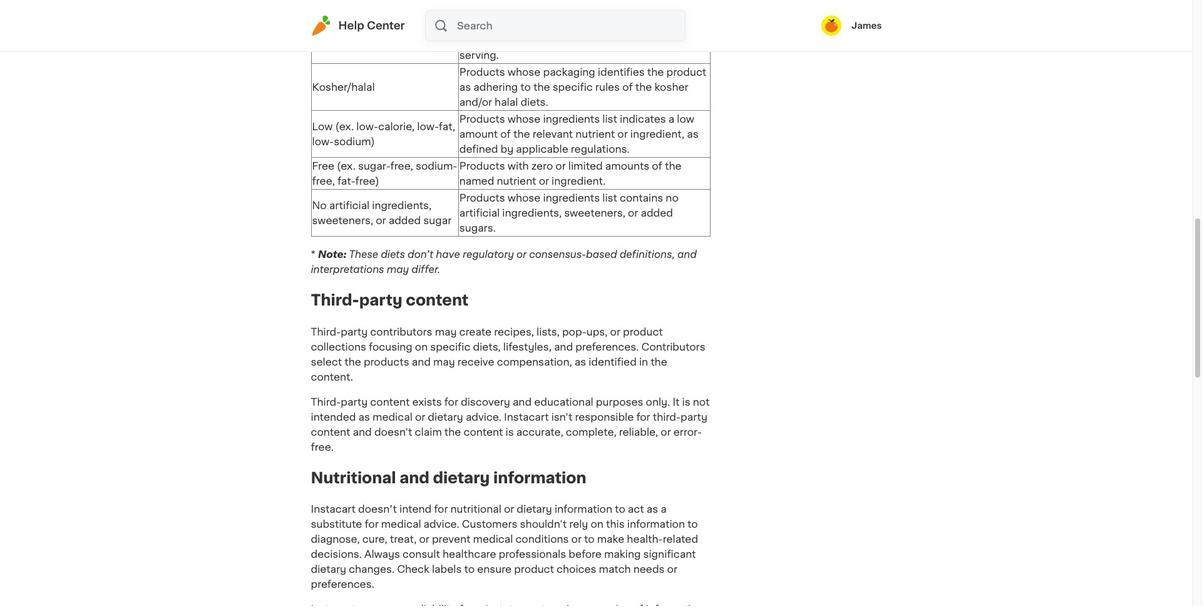 Task type: vqa. For each thing, say whether or not it's contained in the screenshot.
97 within $ 9 97
no



Task type: describe. For each thing, give the bounding box(es) containing it.
nutrient inside "low (ex. low-calorie, low-fat, low-sodium) products whose ingredients list indicates a low amount of the relevant nutrient or ingredient, as defined by applicable regulations."
[[576, 129, 615, 139]]

cards
[[760, 35, 787, 44]]

whose inside "low (ex. low-calorie, low-fat, low-sodium) products whose ingredients list indicates a low amount of the relevant nutrient or ingredient, as defined by applicable regulations."
[[508, 114, 541, 124]]

advice. inside third-party content exists for discovery and educational purposes only. it is not intended as medical or dietary advice. instacart isn't responsible for third-party content and doesn't claim the content is accurate, complete, reliable, or error- free.
[[466, 412, 502, 422]]

ingredient,
[[631, 129, 685, 139]]

specific inside third-party contributors may create recipes, lists, pop-ups, or product collections focusing on specific diets, lifestyles, and preferences. contributors select the products and may receive compensation, as identified in the content.
[[431, 342, 471, 352]]

instacart image
[[311, 16, 331, 36]]

third-
[[653, 412, 681, 422]]

products
[[364, 357, 410, 367]]

james
[[852, 21, 882, 30]]

packaging
[[544, 67, 596, 77]]

or down the rely
[[572, 535, 582, 545]]

products for products that are certified as whole grain or contain at least 8 grams of whole grain per serving.
[[460, 20, 505, 30]]

grams
[[549, 35, 580, 45]]

whole
[[312, 35, 344, 45]]

instacart inside instacart doesn't intend for nutritional or dietary information to act as a substitute for medical advice. customers shouldn't rely on this information to diagnose, cure, treat, or prevent medical conditions or to make health-related decisions. always consult healthcare professionals before making significant dietary changes. check labels to ensure product choices match needs or preferences.
[[311, 505, 356, 515]]

center
[[367, 21, 405, 31]]

check
[[397, 565, 430, 575]]

sweeteners, inside products whose ingredients list contains no artificial ingredients, sweeteners, or added sugars.
[[565, 208, 626, 218]]

1 vertical spatial nutrient
[[497, 176, 537, 186]]

2 horizontal spatial low-
[[418, 121, 439, 131]]

customers
[[462, 520, 518, 530]]

no artificial ingredients, sweeteners, or added sugar
[[312, 200, 452, 225]]

1 horizontal spatial free,
[[391, 161, 413, 171]]

on inside third-party contributors may create recipes, lists, pop-ups, or product collections focusing on specific diets, lifestyles, and preferences. contributors select the products and may receive compensation, as identified in the content.
[[415, 342, 428, 352]]

and up intend
[[400, 471, 430, 485]]

ingredients inside "low (ex. low-calorie, low-fat, low-sodium) products whose ingredients list indicates a low amount of the relevant nutrient or ingredient, as defined by applicable regulations."
[[544, 114, 600, 124]]

ensure
[[478, 565, 512, 575]]

or inside "these diets don't have regulatory or consensus-based definitions, and interpretations may differ."
[[517, 249, 527, 259]]

user avatar image
[[822, 16, 842, 36]]

interpretations
[[311, 264, 384, 274]]

party for third-party content
[[359, 293, 403, 307]]

calorie,
[[378, 121, 415, 131]]

content.
[[311, 372, 353, 382]]

artificial inside products whose ingredients list contains no artificial ingredients, sweeteners, or added sugars.
[[460, 208, 500, 218]]

sweeteners, inside no artificial ingredients, sweeteners, or added sugar
[[312, 215, 374, 225]]

fat-
[[338, 176, 355, 186]]

based
[[586, 249, 618, 259]]

sugar-
[[358, 161, 391, 171]]

the right in
[[651, 357, 668, 367]]

as inside instacart doesn't intend for nutritional or dietary information to act as a substitute for medical advice. customers shouldn't rely on this information to diagnose, cure, treat, or prevent medical conditions or to make health-related decisions. always consult healthcare professionals before making significant dietary changes. check labels to ensure product choices match needs or preferences.
[[647, 505, 659, 515]]

needs
[[634, 565, 665, 575]]

and up 'accurate,'
[[513, 397, 532, 407]]

for up cure,
[[365, 520, 379, 530]]

act
[[628, 505, 645, 515]]

dietary up nutritional
[[433, 471, 490, 485]]

8
[[540, 35, 546, 45]]

no
[[312, 200, 327, 210]]

adhering
[[474, 82, 518, 92]]

grain left per at the top of the page
[[628, 35, 653, 45]]

0 vertical spatial is
[[683, 397, 691, 407]]

2 vertical spatial medical
[[473, 535, 513, 545]]

professionals
[[499, 550, 567, 560]]

free)
[[355, 176, 379, 186]]

nutrient or ingredient.
[[495, 176, 606, 186]]

doesn't
[[358, 505, 397, 515]]

or up customers
[[504, 505, 515, 515]]

the down identifies
[[636, 82, 652, 92]]

nutritional
[[451, 505, 502, 515]]

grain up per at the top of the page
[[641, 20, 666, 30]]

instacart inside third-party content exists for discovery and educational purposes only. it is not intended as medical or dietary advice. instacart isn't responsible for third-party content and doesn't claim the content is accurate, complete, reliable, or error- free.
[[504, 412, 549, 422]]

products for products whose packaging identifies the product as adhering to the specific rules of the kosher and/or halal diets.
[[460, 67, 505, 77]]

sugars.
[[460, 223, 496, 233]]

or inside no artificial ingredients, sweeteners, or added sugar
[[376, 215, 386, 225]]

zero
[[532, 161, 553, 171]]

and down the focusing
[[412, 357, 431, 367]]

significant
[[644, 550, 696, 560]]

or down significant
[[668, 565, 678, 575]]

low
[[312, 121, 333, 131]]

help center link
[[311, 16, 405, 36]]

instacart doesn't intend for nutritional or dietary information to act as a substitute for medical advice. customers shouldn't rely on this information to diagnose, cure, treat, or prevent medical conditions or to make health-related decisions. always consult healthcare professionals before making significant dietary changes. check labels to ensure product choices match needs or preferences.
[[311, 505, 699, 590]]

applicable
[[516, 144, 569, 154]]

and inside "these diets don't have regulatory or consensus-based definitions, and interpretations may differ."
[[678, 249, 697, 259]]

list inside products whose ingredients list contains no artificial ingredients, sweeteners, or added sugars.
[[603, 193, 618, 203]]

sodium)
[[334, 136, 375, 146]]

artificial inside no artificial ingredients, sweeteners, or added sugar
[[329, 200, 370, 210]]

rules
[[596, 82, 620, 92]]

consensus-
[[530, 249, 587, 259]]

content up doesn't
[[371, 397, 410, 407]]

related
[[663, 535, 699, 545]]

to inside products whose packaging identifies the product as adhering to the specific rules of the kosher and/or halal diets.
[[521, 82, 531, 92]]

gift
[[740, 35, 758, 44]]

select
[[311, 357, 342, 367]]

1 vertical spatial information
[[555, 505, 613, 515]]

of inside with zero or limited amounts of the named
[[652, 161, 663, 171]]

conditions
[[516, 535, 569, 545]]

products for products
[[460, 161, 508, 171]]

or inside with zero or limited amounts of the named
[[556, 161, 566, 171]]

third- for third-party content
[[311, 293, 359, 307]]

choices
[[557, 565, 597, 575]]

contain
[[460, 35, 498, 45]]

ingredients, inside products whose ingredients list contains no artificial ingredients, sweeteners, or added sugars.
[[503, 208, 562, 218]]

content down the intended
[[311, 427, 351, 437]]

free
[[312, 161, 335, 171]]

content down differ.
[[406, 293, 469, 307]]

isn't
[[552, 412, 573, 422]]

dietary down decisions.
[[311, 565, 346, 575]]

claim
[[415, 427, 442, 437]]

help center
[[339, 21, 405, 31]]

purposes
[[596, 397, 644, 407]]

defined
[[460, 144, 498, 154]]

grain down help
[[347, 35, 372, 45]]

content down discovery
[[464, 427, 503, 437]]

advice. inside instacart doesn't intend for nutritional or dietary information to act as a substitute for medical advice. customers shouldn't rely on this information to diagnose, cure, treat, or prevent medical conditions or to make health-related decisions. always consult healthcare professionals before making significant dietary changes. check labels to ensure product choices match needs or preferences.
[[424, 520, 460, 530]]

third- for third-party contributors may create recipes, lists, pop-ups, or product collections focusing on specific diets, lifestyles, and preferences. contributors select the products and may receive compensation, as identified in the content.
[[311, 327, 341, 337]]

these diets don't have regulatory or consensus-based definitions, and interpretations may differ.
[[311, 249, 697, 274]]

are
[[531, 20, 547, 30]]

third-party content
[[311, 293, 469, 307]]

for right intend
[[434, 505, 448, 515]]

to down healthcare
[[465, 565, 475, 575]]

contributors
[[371, 327, 433, 337]]

match
[[599, 565, 631, 575]]

as inside products whose packaging identifies the product as adhering to the specific rules of the kosher and/or halal diets.
[[460, 82, 471, 92]]

halal
[[495, 97, 518, 107]]

third-party contributors may create recipes, lists, pop-ups, or product collections focusing on specific diets, lifestyles, and preferences. contributors select the products and may receive compensation, as identified in the content.
[[311, 327, 706, 382]]

of inside the terms of promos, credits, & gift cards
[[770, 23, 780, 31]]

1 vertical spatial may
[[435, 327, 457, 337]]

medical inside third-party content exists for discovery and educational purposes only. it is not intended as medical or dietary advice. instacart isn't responsible for third-party content and doesn't claim the content is accurate, complete, reliable, or error- free.
[[373, 412, 413, 422]]

product inside third-party contributors may create recipes, lists, pop-ups, or product collections focusing on specific diets, lifestyles, and preferences. contributors select the products and may receive compensation, as identified in the content.
[[623, 327, 663, 337]]

these
[[349, 249, 378, 259]]

third- for third-party content exists for discovery and educational purposes only. it is not intended as medical or dietary advice. instacart isn't responsible for third-party content and doesn't claim the content is accurate, complete, reliable, or error- free.
[[311, 397, 341, 407]]

lists,
[[537, 327, 560, 337]]

only.
[[646, 397, 671, 407]]

serving.
[[460, 50, 499, 60]]

product inside instacart doesn't intend for nutritional or dietary information to act as a substitute for medical advice. customers shouldn't rely on this information to diagnose, cure, treat, or prevent medical conditions or to make health-related decisions. always consult healthcare professionals before making significant dietary changes. check labels to ensure product choices match needs or preferences.
[[515, 565, 555, 575]]

promos,
[[782, 23, 820, 31]]

always
[[365, 550, 400, 560]]

definitions,
[[620, 249, 675, 259]]

or inside products that are certified as whole grain or contain at least 8 grams of whole grain per serving.
[[669, 20, 679, 30]]

the up diets.
[[534, 82, 550, 92]]

collections
[[311, 342, 367, 352]]

free.
[[311, 442, 334, 452]]

exists
[[413, 397, 442, 407]]

a inside instacart doesn't intend for nutritional or dietary information to act as a substitute for medical advice. customers shouldn't rely on this information to diagnose, cure, treat, or prevent medical conditions or to make health-related decisions. always consult healthcare professionals before making significant dietary changes. check labels to ensure product choices match needs or preferences.
[[661, 505, 667, 515]]

for right exists
[[445, 397, 459, 407]]

lifestyles,
[[504, 342, 552, 352]]

have
[[436, 249, 460, 259]]

dietary up the shouldn't
[[517, 505, 552, 515]]



Task type: locate. For each thing, give the bounding box(es) containing it.
3 third- from the top
[[311, 397, 341, 407]]

ingredients inside products whose ingredients list contains no artificial ingredients, sweeteners, or added sugars.
[[544, 193, 600, 203]]

(ex. for low
[[336, 121, 354, 131]]

indicates
[[620, 114, 666, 124]]

0 horizontal spatial specific
[[431, 342, 471, 352]]

low (ex. low-calorie, low-fat, low-sodium) products whose ingredients list indicates a low amount of the relevant nutrient or ingredient, as defined by applicable regulations.
[[312, 114, 699, 154]]

1 vertical spatial (ex.
[[337, 161, 356, 171]]

party for third-party contributors may create recipes, lists, pop-ups, or product collections focusing on specific diets, lifestyles, and preferences. contributors select the products and may receive compensation, as identified in the content.
[[341, 327, 368, 337]]

information up the rely
[[555, 505, 613, 515]]

1 vertical spatial whose
[[508, 114, 541, 124]]

party up error-
[[681, 412, 708, 422]]

educational
[[535, 397, 594, 407]]

as inside products that are certified as whole grain or contain at least 8 grams of whole grain per serving.
[[594, 20, 606, 30]]

compensation,
[[497, 357, 572, 367]]

or inside third-party contributors may create recipes, lists, pop-ups, or product collections focusing on specific diets, lifestyles, and preferences. contributors select the products and may receive compensation, as identified in the content.
[[611, 327, 621, 337]]

that
[[508, 20, 528, 30]]

whole grain
[[312, 35, 372, 45]]

0 vertical spatial instacart
[[504, 412, 549, 422]]

1 vertical spatial ingredients
[[544, 193, 600, 203]]

0 vertical spatial advice.
[[466, 412, 502, 422]]

party up collections
[[341, 327, 368, 337]]

added down no
[[641, 208, 674, 218]]

to up this
[[615, 505, 626, 515]]

fat,
[[439, 121, 456, 131]]

products inside products that are certified as whole grain or contain at least 8 grams of whole grain per serving.
[[460, 20, 505, 30]]

the inside third-party content exists for discovery and educational purposes only. it is not intended as medical or dietary advice. instacart isn't responsible for third-party content and doesn't claim the content is accurate, complete, reliable, or error- free.
[[445, 427, 461, 437]]

1 list from the top
[[603, 114, 618, 124]]

cure,
[[363, 535, 388, 545]]

medical
[[373, 412, 413, 422], [381, 520, 421, 530], [473, 535, 513, 545]]

the up by
[[514, 129, 530, 139]]

added left the sugar
[[389, 215, 421, 225]]

1 vertical spatial advice.
[[424, 520, 460, 530]]

of inside "low (ex. low-calorie, low-fat, low-sodium) products whose ingredients list indicates a low amount of the relevant nutrient or ingredient, as defined by applicable regulations."
[[501, 129, 511, 139]]

party up the intended
[[341, 397, 368, 407]]

products
[[460, 20, 505, 30], [460, 67, 505, 77], [460, 114, 505, 124], [460, 161, 508, 171], [460, 193, 505, 203]]

0 horizontal spatial added
[[389, 215, 421, 225]]

specific down create on the bottom of the page
[[431, 342, 471, 352]]

products for products whose ingredients list contains no artificial ingredients, sweeteners, or added sugars.
[[460, 193, 505, 203]]

* note:
[[311, 249, 347, 259]]

labels
[[432, 565, 462, 575]]

0 vertical spatial whole
[[609, 20, 639, 30]]

of down certified
[[583, 35, 593, 45]]

2 list from the top
[[603, 193, 618, 203]]

0 vertical spatial (ex.
[[336, 121, 354, 131]]

whose up diets.
[[508, 67, 541, 77]]

a
[[669, 114, 675, 124], [661, 505, 667, 515]]

0 horizontal spatial artificial
[[329, 200, 370, 210]]

named
[[460, 176, 495, 186]]

changes.
[[349, 565, 395, 575]]

making
[[605, 550, 641, 560]]

third- inside third-party contributors may create recipes, lists, pop-ups, or product collections focusing on specific diets, lifestyles, and preferences. contributors select the products and may receive compensation, as identified in the content.
[[311, 327, 341, 337]]

third-
[[311, 293, 359, 307], [311, 327, 341, 337], [311, 397, 341, 407]]

1 horizontal spatial low-
[[357, 121, 378, 131]]

0 horizontal spatial free,
[[312, 176, 335, 186]]

specific down packaging
[[553, 82, 593, 92]]

whose inside products whose packaging identifies the product as adhering to the specific rules of the kosher and/or halal diets.
[[508, 67, 541, 77]]

artificial up sugars.
[[460, 208, 500, 218]]

2 third- from the top
[[311, 327, 341, 337]]

content
[[406, 293, 469, 307], [371, 397, 410, 407], [311, 427, 351, 437], [464, 427, 503, 437]]

0 horizontal spatial ingredients,
[[372, 200, 432, 210]]

may inside "these diets don't have regulatory or consensus-based definitions, and interpretations may differ."
[[387, 264, 409, 274]]

0 horizontal spatial nutrient
[[497, 176, 537, 186]]

*
[[311, 249, 316, 259]]

identifies
[[598, 67, 645, 77]]

diets,
[[473, 342, 501, 352]]

or right the regulatory
[[517, 249, 527, 259]]

1 horizontal spatial sweeteners,
[[565, 208, 626, 218]]

low
[[677, 114, 695, 124]]

whose for packaging
[[508, 67, 541, 77]]

instacart up 'accurate,'
[[504, 412, 549, 422]]

instacart
[[504, 412, 549, 422], [311, 505, 356, 515]]

nutritional and dietary information
[[311, 471, 587, 485]]

advice. down discovery
[[466, 412, 502, 422]]

responsible
[[575, 412, 634, 422]]

instacart up 'substitute'
[[311, 505, 356, 515]]

recipes,
[[494, 327, 534, 337]]

the up 'kosher'
[[648, 67, 664, 77]]

contributors
[[642, 342, 706, 352]]

0 vertical spatial on
[[415, 342, 428, 352]]

with
[[508, 161, 529, 171]]

0 horizontal spatial instacart
[[311, 505, 356, 515]]

of inside products whose packaging identifies the product as adhering to the specific rules of the kosher and/or halal diets.
[[623, 82, 633, 92]]

per
[[656, 35, 673, 45]]

5 products from the top
[[460, 193, 505, 203]]

0 vertical spatial ingredients
[[544, 114, 600, 124]]

1 horizontal spatial on
[[591, 520, 604, 530]]

or down zero
[[539, 176, 550, 186]]

third- inside third-party content exists for discovery and educational purposes only. it is not intended as medical or dietary advice. instacart isn't responsible for third-party content and doesn't claim the content is accurate, complete, reliable, or error- free.
[[311, 397, 341, 407]]

low- down low
[[312, 136, 334, 146]]

1 horizontal spatial preferences.
[[576, 342, 639, 352]]

products whose packaging identifies the product as adhering to the specific rules of the kosher and/or halal diets.
[[460, 67, 707, 107]]

1 horizontal spatial instacart
[[504, 412, 549, 422]]

on left this
[[591, 520, 604, 530]]

least
[[513, 35, 537, 45]]

product up in
[[623, 327, 663, 337]]

intend
[[400, 505, 432, 515]]

complete,
[[566, 427, 617, 437]]

(ex. up fat-
[[337, 161, 356, 171]]

0 horizontal spatial low-
[[312, 136, 334, 146]]

as inside "low (ex. low-calorie, low-fat, low-sodium) products whose ingredients list indicates a low amount of the relevant nutrient or ingredient, as defined by applicable regulations."
[[687, 129, 699, 139]]

1 horizontal spatial product
[[623, 327, 663, 337]]

2 horizontal spatial product
[[667, 67, 707, 77]]

regulatory
[[463, 249, 514, 259]]

specific inside products whose packaging identifies the product as adhering to the specific rules of the kosher and/or halal diets.
[[553, 82, 593, 92]]

shouldn't
[[520, 520, 567, 530]]

1 vertical spatial product
[[623, 327, 663, 337]]

products down named
[[460, 193, 505, 203]]

advice. up the prevent
[[424, 520, 460, 530]]

1 horizontal spatial is
[[683, 397, 691, 407]]

0 vertical spatial product
[[667, 67, 707, 77]]

(ex. inside the free (ex. sugar-free, sodium- free, fat-free)
[[337, 161, 356, 171]]

products inside products whose ingredients list contains no artificial ingredients, sweeteners, or added sugars.
[[460, 193, 505, 203]]

1 vertical spatial free,
[[312, 176, 335, 186]]

information up the health-
[[628, 520, 685, 530]]

1 whose from the top
[[508, 67, 541, 77]]

differ.
[[412, 264, 441, 274]]

0 horizontal spatial a
[[661, 505, 667, 515]]

low- right calorie,
[[418, 121, 439, 131]]

party inside third-party contributors may create recipes, lists, pop-ups, or product collections focusing on specific diets, lifestyles, and preferences. contributors select the products and may receive compensation, as identified in the content.
[[341, 327, 368, 337]]

1 vertical spatial whole
[[596, 35, 626, 45]]

or inside products whose ingredients list contains no artificial ingredients, sweeteners, or added sugars.
[[628, 208, 639, 218]]

to up 'related' on the bottom right of the page
[[688, 520, 698, 530]]

2 vertical spatial product
[[515, 565, 555, 575]]

2 vertical spatial third-
[[311, 397, 341, 407]]

receive
[[458, 357, 495, 367]]

accurate,
[[517, 427, 564, 437]]

1 vertical spatial is
[[506, 427, 514, 437]]

0 horizontal spatial is
[[506, 427, 514, 437]]

(ex.
[[336, 121, 354, 131], [337, 161, 356, 171]]

as inside third-party content exists for discovery and educational purposes only. it is not intended as medical or dietary advice. instacart isn't responsible for third-party content and doesn't claim the content is accurate, complete, reliable, or error- free.
[[359, 412, 370, 422]]

1 horizontal spatial ingredients,
[[503, 208, 562, 218]]

dietary up claim
[[428, 412, 464, 422]]

whose down nutrient or ingredient.
[[508, 193, 541, 203]]

for
[[445, 397, 459, 407], [637, 412, 651, 422], [434, 505, 448, 515], [365, 520, 379, 530]]

of inside products that are certified as whole grain or contain at least 8 grams of whole grain per serving.
[[583, 35, 593, 45]]

to
[[521, 82, 531, 92], [615, 505, 626, 515], [688, 520, 698, 530], [585, 535, 595, 545], [465, 565, 475, 575]]

help
[[339, 21, 364, 31]]

list inside "low (ex. low-calorie, low-fat, low-sodium) products whose ingredients list indicates a low amount of the relevant nutrient or ingredient, as defined by applicable regulations."
[[603, 114, 618, 124]]

kosher/halal
[[312, 82, 375, 92]]

information down 'accurate,'
[[494, 471, 587, 485]]

whose down diets.
[[508, 114, 541, 124]]

note:
[[318, 249, 347, 259]]

ingredients up relevant
[[544, 114, 600, 124]]

terms
[[740, 23, 768, 31]]

1 vertical spatial list
[[603, 193, 618, 203]]

diets
[[381, 249, 405, 259]]

before
[[569, 550, 602, 560]]

party up contributors on the left of the page
[[359, 293, 403, 307]]

ingredients, down the free (ex. sugar-free, sodium- free, fat-free) on the top of the page
[[372, 200, 432, 210]]

1 horizontal spatial a
[[669, 114, 675, 124]]

the inside "low (ex. low-calorie, low-fat, low-sodium) products whose ingredients list indicates a low amount of the relevant nutrient or ingredient, as defined by applicable regulations."
[[514, 129, 530, 139]]

1 vertical spatial third-
[[311, 327, 341, 337]]

(ex. up sodium)
[[336, 121, 354, 131]]

2 products from the top
[[460, 67, 505, 77]]

focusing
[[369, 342, 413, 352]]

2 whose from the top
[[508, 114, 541, 124]]

products that are certified as whole grain or contain at least 8 grams of whole grain per serving.
[[460, 20, 679, 60]]

terms of promos, credits, & gift cards link
[[740, 16, 882, 51]]

may down diets
[[387, 264, 409, 274]]

and left doesn't
[[353, 427, 372, 437]]

sugar
[[424, 215, 452, 225]]

4 products from the top
[[460, 161, 508, 171]]

to up before
[[585, 535, 595, 545]]

0 vertical spatial list
[[603, 114, 618, 124]]

don't
[[408, 249, 434, 259]]

consult
[[403, 550, 440, 560]]

0 vertical spatial free,
[[391, 161, 413, 171]]

as down pop-
[[575, 357, 587, 367]]

free, left sodium-
[[391, 161, 413, 171]]

of up by
[[501, 129, 511, 139]]

or up the consult
[[419, 535, 430, 545]]

product up 'kosher'
[[667, 67, 707, 77]]

3 products from the top
[[460, 114, 505, 124]]

of right amounts
[[652, 161, 663, 171]]

intended
[[311, 412, 356, 422]]

products inside products whose packaging identifies the product as adhering to the specific rules of the kosher and/or halal diets.
[[460, 67, 505, 77]]

1 ingredients from the top
[[544, 114, 600, 124]]

products up the contain
[[460, 20, 505, 30]]

1 vertical spatial specific
[[431, 342, 471, 352]]

a inside "low (ex. low-calorie, low-fat, low-sodium) products whose ingredients list indicates a low amount of the relevant nutrient or ingredient, as defined by applicable regulations."
[[669, 114, 675, 124]]

1 vertical spatial preferences.
[[311, 580, 375, 590]]

&
[[862, 23, 869, 31]]

(ex. for free
[[337, 161, 356, 171]]

pop-
[[563, 327, 587, 337]]

a right act
[[661, 505, 667, 515]]

diagnose,
[[311, 535, 360, 545]]

2 vertical spatial whose
[[508, 193, 541, 203]]

not
[[693, 397, 710, 407]]

0 horizontal spatial preferences.
[[311, 580, 375, 590]]

added inside no artificial ingredients, sweeteners, or added sugar
[[389, 215, 421, 225]]

1 horizontal spatial advice.
[[466, 412, 502, 422]]

1 vertical spatial on
[[591, 520, 604, 530]]

the right claim
[[445, 427, 461, 437]]

whose inside products whose ingredients list contains no artificial ingredients, sweeteners, or added sugars.
[[508, 193, 541, 203]]

to up diets.
[[521, 82, 531, 92]]

sweeteners, down no in the left top of the page
[[312, 215, 374, 225]]

Search search field
[[456, 11, 685, 41]]

as down low
[[687, 129, 699, 139]]

free, down free
[[312, 176, 335, 186]]

or down exists
[[415, 412, 426, 422]]

nutrient up regulations.
[[576, 129, 615, 139]]

sodium-
[[416, 161, 458, 171]]

create
[[460, 327, 492, 337]]

list left contains
[[603, 193, 618, 203]]

0 vertical spatial medical
[[373, 412, 413, 422]]

or down contains
[[628, 208, 639, 218]]

error-
[[674, 427, 702, 437]]

in
[[640, 357, 649, 367]]

preferences. down decisions.
[[311, 580, 375, 590]]

0 vertical spatial whose
[[508, 67, 541, 77]]

and down pop-
[[554, 342, 573, 352]]

on
[[415, 342, 428, 352], [591, 520, 604, 530]]

0 vertical spatial specific
[[553, 82, 593, 92]]

dietary inside third-party content exists for discovery and educational purposes only. it is not intended as medical or dietary advice. instacart isn't responsible for third-party content and doesn't claim the content is accurate, complete, reliable, or error- free.
[[428, 412, 464, 422]]

2 vertical spatial may
[[434, 357, 455, 367]]

product inside products whose packaging identifies the product as adhering to the specific rules of the kosher and/or halal diets.
[[667, 67, 707, 77]]

products whose ingredients list contains no artificial ingredients, sweeteners, or added sugars.
[[460, 193, 679, 233]]

1 horizontal spatial artificial
[[460, 208, 500, 218]]

medical down customers
[[473, 535, 513, 545]]

preferences. inside instacart doesn't intend for nutritional or dietary information to act as a substitute for medical advice. customers shouldn't rely on this information to diagnose, cure, treat, or prevent medical conditions or to make health-related decisions. always consult healthcare professionals before making significant dietary changes. check labels to ensure product choices match needs or preferences.
[[311, 580, 375, 590]]

substitute
[[311, 520, 362, 530]]

0 horizontal spatial on
[[415, 342, 428, 352]]

nutrient down with at top
[[497, 176, 537, 186]]

1 vertical spatial medical
[[381, 520, 421, 530]]

artificial down fat-
[[329, 200, 370, 210]]

may left receive in the bottom of the page
[[434, 357, 455, 367]]

or up per at the top of the page
[[669, 20, 679, 30]]

or up nutrient or ingredient.
[[556, 161, 566, 171]]

for up reliable,
[[637, 412, 651, 422]]

ingredients down ingredient.
[[544, 193, 600, 203]]

2 vertical spatial information
[[628, 520, 685, 530]]

added inside products whose ingredients list contains no artificial ingredients, sweeteners, or added sugars.
[[641, 208, 674, 218]]

health-
[[627, 535, 663, 545]]

and right the definitions,
[[678, 249, 697, 259]]

preferences. up identified
[[576, 342, 639, 352]]

is right it
[[683, 397, 691, 407]]

it
[[673, 397, 680, 407]]

products down serving.
[[460, 67, 505, 77]]

the inside with zero or limited amounts of the named
[[665, 161, 682, 171]]

products up named
[[460, 161, 508, 171]]

ingredients, down nutrient or ingredient.
[[503, 208, 562, 218]]

third- up the intended
[[311, 397, 341, 407]]

treat,
[[390, 535, 417, 545]]

0 vertical spatial information
[[494, 471, 587, 485]]

0 horizontal spatial product
[[515, 565, 555, 575]]

1 third- from the top
[[311, 293, 359, 307]]

product down "professionals"
[[515, 565, 555, 575]]

whose for ingredients
[[508, 193, 541, 203]]

free (ex. sugar-free, sodium- free, fat-free)
[[312, 161, 458, 186]]

as inside third-party contributors may create recipes, lists, pop-ups, or product collections focusing on specific diets, lifestyles, and preferences. contributors select the products and may receive compensation, as identified in the content.
[[575, 357, 587, 367]]

ups,
[[587, 327, 608, 337]]

(ex. inside "low (ex. low-calorie, low-fat, low-sodium) products whose ingredients list indicates a low amount of the relevant nutrient or ingredient, as defined by applicable regulations."
[[336, 121, 354, 131]]

as up and/or
[[460, 82, 471, 92]]

1 vertical spatial instacart
[[311, 505, 356, 515]]

doesn't
[[375, 427, 413, 437]]

list up regulations.
[[603, 114, 618, 124]]

1 products from the top
[[460, 20, 505, 30]]

credits,
[[822, 23, 860, 31]]

with zero or limited amounts of the named
[[460, 161, 682, 186]]

ingredients, inside no artificial ingredients, sweeteners, or added sugar
[[372, 200, 432, 210]]

by
[[501, 144, 514, 154]]

the up no
[[665, 161, 682, 171]]

preferences. inside third-party contributors may create recipes, lists, pop-ups, or product collections focusing on specific diets, lifestyles, and preferences. contributors select the products and may receive compensation, as identified in the content.
[[576, 342, 639, 352]]

2 ingredients from the top
[[544, 193, 600, 203]]

1 horizontal spatial specific
[[553, 82, 593, 92]]

grain
[[641, 20, 666, 30], [347, 35, 372, 45], [628, 35, 653, 45]]

nutritional
[[311, 471, 396, 485]]

0 vertical spatial nutrient
[[576, 129, 615, 139]]

identified
[[589, 357, 637, 367]]

the down collections
[[345, 357, 361, 367]]

3 whose from the top
[[508, 193, 541, 203]]

0 vertical spatial a
[[669, 114, 675, 124]]

1 horizontal spatial nutrient
[[576, 129, 615, 139]]

specific
[[553, 82, 593, 92], [431, 342, 471, 352]]

as right the intended
[[359, 412, 370, 422]]

low- up sodium)
[[357, 121, 378, 131]]

on down contributors on the left of the page
[[415, 342, 428, 352]]

or inside "low (ex. low-calorie, low-fat, low-sodium) products whose ingredients list indicates a low amount of the relevant nutrient or ingredient, as defined by applicable regulations."
[[618, 129, 628, 139]]

or up diets
[[376, 215, 386, 225]]

0 horizontal spatial sweeteners,
[[312, 215, 374, 225]]

sweeteners, down ingredient.
[[565, 208, 626, 218]]

products inside "low (ex. low-calorie, low-fat, low-sodium) products whose ingredients list indicates a low amount of the relevant nutrient or ingredient, as defined by applicable regulations."
[[460, 114, 505, 124]]

0 horizontal spatial advice.
[[424, 520, 460, 530]]

is left 'accurate,'
[[506, 427, 514, 437]]

0 vertical spatial preferences.
[[576, 342, 639, 352]]

0 vertical spatial third-
[[311, 293, 359, 307]]

on inside instacart doesn't intend for nutritional or dietary information to act as a substitute for medical advice. customers shouldn't rely on this information to diagnose, cure, treat, or prevent medical conditions or to make health-related decisions. always consult healthcare professionals before making significant dietary changes. check labels to ensure product choices match needs or preferences.
[[591, 520, 604, 530]]

0 vertical spatial may
[[387, 264, 409, 274]]

1 vertical spatial a
[[661, 505, 667, 515]]

or down the third-
[[661, 427, 671, 437]]

1 horizontal spatial added
[[641, 208, 674, 218]]

party for third-party content exists for discovery and educational purposes only. it is not intended as medical or dietary advice. instacart isn't responsible for third-party content and doesn't claim the content is accurate, complete, reliable, or error- free.
[[341, 397, 368, 407]]



